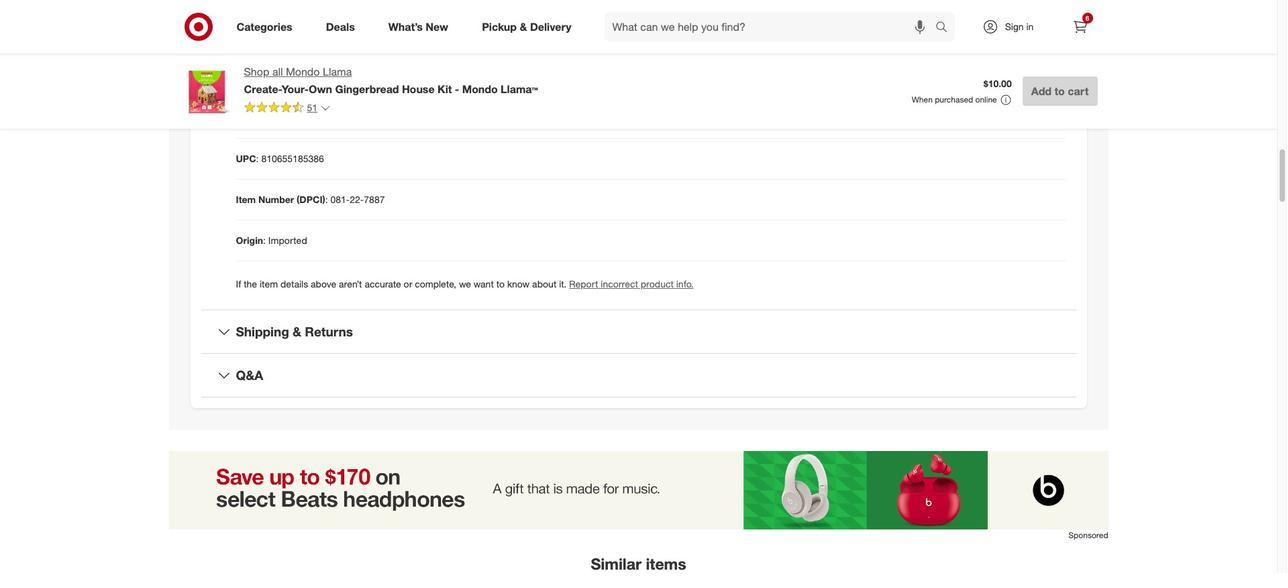 Task type: describe. For each thing, give the bounding box(es) containing it.
shipping
[[236, 324, 289, 340]]

q&a
[[236, 368, 263, 383]]

sign
[[1005, 21, 1024, 32]]

purchased
[[935, 95, 973, 105]]

complete,
[[415, 279, 456, 290]]

know
[[507, 279, 530, 290]]

new
[[426, 20, 448, 33]]

upc : 810655185386
[[236, 153, 324, 165]]

house
[[402, 82, 435, 96]]

the
[[244, 279, 257, 290]]

what's new link
[[377, 12, 465, 42]]

add
[[1031, 85, 1052, 98]]

origin
[[236, 235, 263, 247]]

sponsored
[[1069, 531, 1108, 541]]

$10.00
[[984, 78, 1012, 89]]

llama
[[323, 65, 352, 79]]

gingerbread
[[335, 82, 399, 96]]

0 horizontal spatial to
[[496, 279, 505, 290]]

categories
[[237, 20, 292, 33]]

cart
[[1068, 85, 1089, 98]]

upc
[[236, 153, 256, 165]]

battery:
[[236, 71, 272, 83]]

report incorrect product info. button
[[569, 278, 694, 291]]

q&a button
[[201, 354, 1076, 397]]

081-
[[331, 194, 350, 206]]

when purchased online
[[912, 95, 997, 105]]

6
[[1086, 14, 1089, 22]]

22-
[[350, 194, 364, 206]]

shipping & returns button
[[201, 311, 1076, 354]]

create-
[[244, 82, 282, 96]]

kit
[[438, 82, 452, 96]]

details
[[281, 279, 308, 290]]

advertisement region
[[169, 452, 1108, 530]]

chipboard
[[278, 30, 322, 42]]

item number (dpci) : 081-22-7887
[[236, 194, 385, 206]]

deals
[[326, 20, 355, 33]]

image of create-your-own gingerbread house kit - mondo llama™ image
[[180, 64, 233, 118]]

no
[[274, 71, 286, 83]]

: for 88292846
[[258, 112, 261, 124]]

about
[[532, 279, 557, 290]]

6 link
[[1065, 12, 1095, 42]]

returns
[[305, 324, 353, 340]]

shop
[[244, 65, 269, 79]]

categories link
[[225, 12, 309, 42]]

item
[[236, 194, 256, 206]]

info.
[[676, 279, 694, 290]]

add to cart
[[1031, 85, 1089, 98]]

incorrect
[[601, 279, 638, 290]]

& for pickup
[[520, 20, 527, 33]]

if
[[236, 279, 241, 290]]

& for shipping
[[293, 324, 301, 340]]

origin : imported
[[236, 235, 307, 247]]

all
[[272, 65, 283, 79]]

online
[[975, 95, 997, 105]]

battery: no battery used
[[236, 71, 345, 83]]

delivery
[[530, 20, 571, 33]]

material: chipboard
[[236, 30, 322, 42]]

tcin : 88292846
[[236, 112, 305, 124]]

shipping & returns
[[236, 324, 353, 340]]

-
[[455, 82, 459, 96]]

when
[[912, 95, 933, 105]]

1 horizontal spatial mondo
[[462, 82, 498, 96]]

material:
[[236, 30, 275, 42]]

battery
[[289, 71, 320, 83]]

aren't
[[339, 279, 362, 290]]

item
[[260, 279, 278, 290]]



Task type: locate. For each thing, give the bounding box(es) containing it.
(dpci)
[[297, 194, 325, 206]]

& left "returns"
[[293, 324, 301, 340]]

number
[[258, 194, 294, 206]]

if the item details above aren't accurate or complete, we want to know about it. report incorrect product info.
[[236, 279, 694, 290]]

mondo
[[286, 65, 320, 79], [462, 82, 498, 96]]

: left imported
[[263, 235, 266, 247]]

shop all mondo llama create-your-own gingerbread house kit - mondo llama™
[[244, 65, 538, 96]]

imported
[[268, 235, 307, 247]]

88292846
[[263, 112, 305, 124]]

51
[[307, 102, 317, 113]]

add to cart button
[[1023, 77, 1098, 106]]

search
[[929, 21, 961, 35]]

deals link
[[315, 12, 372, 42]]

: left 810655185386
[[256, 153, 259, 165]]

to inside button
[[1055, 85, 1065, 98]]

sign in
[[1005, 21, 1034, 32]]

your-
[[282, 82, 309, 96]]

& right the pickup
[[520, 20, 527, 33]]

above
[[311, 279, 336, 290]]

to
[[1055, 85, 1065, 98], [496, 279, 505, 290]]

report
[[569, 279, 598, 290]]

to right the want
[[496, 279, 505, 290]]

it.
[[559, 279, 567, 290]]

7887
[[364, 194, 385, 206]]

0 horizontal spatial &
[[293, 324, 301, 340]]

51 link
[[244, 101, 331, 117]]

: left 081-
[[325, 194, 328, 206]]

: for imported
[[263, 235, 266, 247]]

or
[[404, 279, 412, 290]]

810655185386
[[261, 153, 324, 165]]

pickup & delivery
[[482, 20, 571, 33]]

0 vertical spatial mondo
[[286, 65, 320, 79]]

1 horizontal spatial to
[[1055, 85, 1065, 98]]

search button
[[929, 12, 961, 44]]

what's
[[388, 20, 423, 33]]

1 vertical spatial to
[[496, 279, 505, 290]]

tcin
[[236, 112, 258, 124]]

pickup & delivery link
[[471, 12, 588, 42]]

what's new
[[388, 20, 448, 33]]

product
[[641, 279, 674, 290]]

sign in link
[[971, 12, 1055, 42]]

mondo up your-
[[286, 65, 320, 79]]

to right add
[[1055, 85, 1065, 98]]

llama™
[[501, 82, 538, 96]]

0 vertical spatial &
[[520, 20, 527, 33]]

accurate
[[365, 279, 401, 290]]

&
[[520, 20, 527, 33], [293, 324, 301, 340]]

What can we help you find? suggestions appear below search field
[[604, 12, 939, 42]]

:
[[258, 112, 261, 124], [256, 153, 259, 165], [325, 194, 328, 206], [263, 235, 266, 247]]

: for 810655185386
[[256, 153, 259, 165]]

sponsored region
[[169, 452, 1108, 574]]

mondo right -
[[462, 82, 498, 96]]

pickup
[[482, 20, 517, 33]]

& inside dropdown button
[[293, 324, 301, 340]]

0 horizontal spatial mondo
[[286, 65, 320, 79]]

own
[[309, 82, 332, 96]]

we
[[459, 279, 471, 290]]

want
[[474, 279, 494, 290]]

in
[[1026, 21, 1034, 32]]

: left 88292846
[[258, 112, 261, 124]]

1 vertical spatial mondo
[[462, 82, 498, 96]]

0 vertical spatial to
[[1055, 85, 1065, 98]]

1 vertical spatial &
[[293, 324, 301, 340]]

used
[[322, 71, 345, 83]]

1 horizontal spatial &
[[520, 20, 527, 33]]



Task type: vqa. For each thing, say whether or not it's contained in the screenshot.


